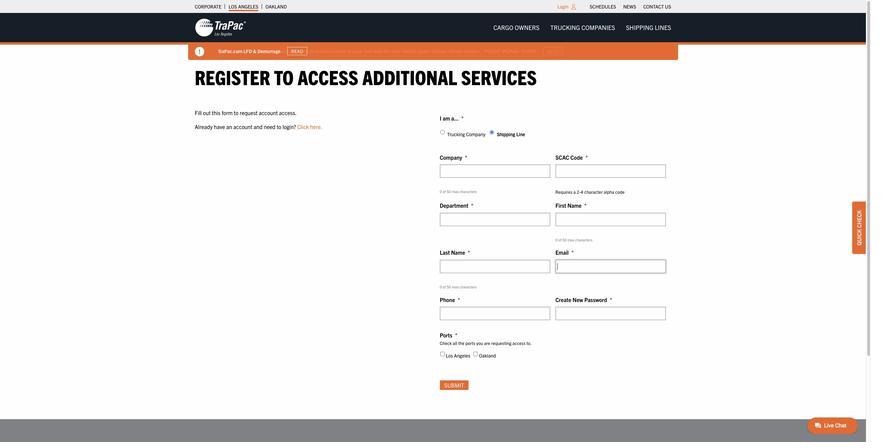 Task type: vqa. For each thing, say whether or not it's contained in the screenshot.
the alpha
yes



Task type: locate. For each thing, give the bounding box(es) containing it.
shipping down news
[[627, 23, 654, 31]]

/ left pop45
[[519, 48, 521, 54]]

shipping inside menu bar
[[627, 23, 654, 31]]

name for first name
[[568, 202, 582, 209]]

max up 'email *'
[[568, 237, 575, 242]]

4
[[581, 189, 584, 195]]

0 vertical spatial account
[[259, 109, 278, 116]]

0 of 50 max characters up 'email *'
[[556, 237, 593, 242]]

requesting
[[492, 340, 512, 346]]

0 horizontal spatial oakland
[[266, 3, 287, 10]]

los inside register to access additional services main content
[[446, 352, 453, 358]]

login link
[[558, 3, 569, 10]]

a right lfd
[[254, 48, 257, 54]]

1 vertical spatial menu bar
[[488, 21, 677, 34]]

0 horizontal spatial name
[[451, 249, 466, 256]]

oakland right "oakland" checkbox
[[479, 352, 496, 358]]

to right "form"
[[234, 109, 239, 116]]

chassis left lfd
[[228, 48, 243, 54]]

schedules
[[590, 3, 617, 10]]

1 vertical spatial company
[[440, 154, 463, 161]]

1 horizontal spatial company
[[466, 131, 486, 137]]

to down transaction
[[274, 64, 294, 89]]

los
[[229, 3, 237, 10], [446, 352, 453, 358]]

read link left drop
[[288, 47, 307, 55]]

of
[[443, 189, 446, 194], [559, 237, 562, 242], [443, 284, 446, 289]]

los angeles down all
[[446, 352, 471, 358]]

0 horizontal spatial check
[[440, 340, 452, 346]]

1 horizontal spatial a
[[574, 189, 576, 195]]

0 horizontal spatial /
[[501, 48, 502, 54]]

1 vertical spatial account
[[234, 123, 253, 130]]

angeles left "oakland" checkbox
[[454, 352, 471, 358]]

check inside ports * check all the ports you are requesting access to.
[[440, 340, 452, 346]]

0 vertical spatial the
[[384, 48, 391, 54]]

50 up 'email *'
[[563, 237, 567, 242]]

contact us
[[644, 3, 672, 10]]

0 up phone
[[440, 284, 442, 289]]

1 horizontal spatial /
[[519, 48, 521, 54]]

0 vertical spatial 0
[[440, 189, 442, 194]]

3 chassis from the left
[[402, 48, 417, 54]]

2 vertical spatial 0
[[440, 284, 442, 289]]

angeles inside register to access additional services main content
[[454, 352, 471, 358]]

los angeles inside register to access additional services main content
[[446, 352, 471, 358]]

ports
[[440, 332, 453, 339]]

0 horizontal spatial angeles
[[238, 3, 259, 10]]

oakland right los angeles link
[[266, 3, 287, 10]]

1 horizontal spatial oakland
[[479, 352, 496, 358]]

pool right solid image
[[218, 48, 227, 54]]

corporate
[[195, 3, 222, 10]]

*
[[462, 115, 464, 121], [465, 154, 468, 161], [586, 154, 588, 161], [471, 202, 474, 209], [585, 202, 587, 209], [468, 249, 471, 256], [572, 249, 574, 256], [458, 296, 460, 303], [610, 296, 613, 303], [455, 332, 458, 339]]

* down requires a 2-4 character alpha code
[[585, 202, 587, 209]]

ports
[[466, 340, 476, 346]]

None text field
[[440, 213, 551, 226], [440, 260, 551, 273], [556, 260, 666, 273], [440, 307, 551, 320], [440, 213, 551, 226], [440, 260, 551, 273], [556, 260, 666, 273], [440, 307, 551, 320]]

phone
[[440, 296, 455, 303]]

Los Angeles checkbox
[[441, 352, 445, 356]]

read link for pool chassis with a single transaction  do not drop pool chassis in yard -  exit with the pool chassis under relative release number -  pop20 / pop40 / pop45
[[543, 47, 563, 55]]

* down trucking company
[[465, 154, 468, 161]]

department *
[[440, 202, 474, 209]]

transaction
[[271, 48, 295, 54]]

shipping right the shipping line option in the right top of the page
[[497, 131, 516, 137]]

1 horizontal spatial the
[[459, 340, 465, 346]]

chassis left in
[[331, 48, 346, 54]]

los angeles image
[[195, 18, 246, 37]]

0 horizontal spatial with
[[245, 48, 253, 54]]

a inside register to access additional services main content
[[574, 189, 576, 195]]

0 vertical spatial menu bar
[[587, 2, 675, 11]]

1 read link from the left
[[288, 47, 307, 55]]

* right password
[[610, 296, 613, 303]]

1 vertical spatial the
[[459, 340, 465, 346]]

1 read from the left
[[291, 48, 304, 54]]

0 for first name
[[556, 237, 558, 242]]

company
[[466, 131, 486, 137], [440, 154, 463, 161]]

0 vertical spatial to
[[274, 64, 294, 89]]

company down trucking company 'option'
[[440, 154, 463, 161]]

1 vertical spatial trucking
[[448, 131, 465, 137]]

50
[[447, 189, 451, 194], [563, 237, 567, 242], [447, 284, 451, 289]]

/
[[501, 48, 502, 54], [519, 48, 521, 54]]

read link for trapac.com lfd & demurrage
[[288, 47, 307, 55]]

relative
[[431, 48, 447, 54]]

characters for company *
[[460, 189, 477, 194]]

0 of 50 max characters up department *
[[440, 189, 477, 194]]

to.
[[527, 340, 532, 346]]

trucking company
[[448, 131, 486, 137]]

1 horizontal spatial with
[[374, 48, 383, 54]]

1 horizontal spatial -
[[481, 48, 483, 54]]

2 horizontal spatial chassis
[[402, 48, 417, 54]]

access
[[298, 64, 359, 89]]

0 vertical spatial check
[[857, 210, 863, 228]]

1 horizontal spatial chassis
[[331, 48, 346, 54]]

and
[[254, 123, 263, 130]]

pool chassis with a single transaction  do not drop pool chassis in yard -  exit with the pool chassis under relative release number -  pop20 / pop40 / pop45
[[218, 48, 537, 54]]

/ left the pop40
[[501, 48, 502, 54]]

out
[[203, 109, 211, 116]]

scac code *
[[556, 154, 588, 161]]

trucking right trucking company 'option'
[[448, 131, 465, 137]]

check down ports
[[440, 340, 452, 346]]

0 of 50 max characters
[[440, 189, 477, 194], [556, 237, 593, 242], [440, 284, 477, 289]]

account right an
[[234, 123, 253, 130]]

of up department
[[443, 189, 446, 194]]

None text field
[[440, 165, 551, 178], [556, 165, 666, 178], [556, 213, 666, 226], [440, 165, 551, 178], [556, 165, 666, 178], [556, 213, 666, 226]]

los up "los angeles" image on the left top of the page
[[229, 3, 237, 10]]

1 chassis from the left
[[228, 48, 243, 54]]

0 of 50 max characters for company
[[440, 189, 477, 194]]

characters
[[460, 189, 477, 194], [576, 237, 593, 242], [460, 284, 477, 289]]

here.
[[310, 123, 322, 130]]

2 vertical spatial 0 of 50 max characters
[[440, 284, 477, 289]]

50 up "phone *"
[[447, 284, 451, 289]]

corporate link
[[195, 2, 222, 11]]

Trucking Company radio
[[441, 130, 445, 135]]

last name *
[[440, 249, 471, 256]]

- right number
[[481, 48, 483, 54]]

1 vertical spatial los angeles
[[446, 352, 471, 358]]

shipping inside register to access additional services main content
[[497, 131, 516, 137]]

Oakland checkbox
[[474, 352, 478, 356]]

1 with from the left
[[245, 48, 253, 54]]

1 vertical spatial a
[[574, 189, 576, 195]]

read left drop
[[291, 48, 304, 54]]

0 horizontal spatial pool
[[218, 48, 227, 54]]

1 horizontal spatial shipping
[[627, 23, 654, 31]]

0 horizontal spatial trucking
[[448, 131, 465, 137]]

0 horizontal spatial read link
[[288, 47, 307, 55]]

characters for last name *
[[460, 284, 477, 289]]

password
[[585, 296, 608, 303]]

2 with from the left
[[374, 48, 383, 54]]

los angeles up "los angeles" image on the left top of the page
[[229, 3, 259, 10]]

-
[[363, 48, 364, 54], [481, 48, 483, 54]]

1 horizontal spatial pool
[[392, 48, 401, 54]]

chassis left under
[[402, 48, 417, 54]]

1 vertical spatial los
[[446, 352, 453, 358]]

pool
[[321, 48, 330, 54]]

1 vertical spatial angeles
[[454, 352, 471, 358]]

pool
[[218, 48, 227, 54], [392, 48, 401, 54]]

services
[[462, 64, 537, 89]]

read right pop45
[[547, 48, 559, 54]]

None password field
[[556, 307, 666, 320]]

1 horizontal spatial trucking
[[551, 23, 581, 31]]

1 horizontal spatial los angeles
[[446, 352, 471, 358]]

a left 2-
[[574, 189, 576, 195]]

0 horizontal spatial read
[[291, 48, 304, 54]]

the right all
[[459, 340, 465, 346]]

angeles
[[238, 3, 259, 10], [454, 352, 471, 358]]

under
[[418, 48, 430, 54]]

1 vertical spatial 50
[[563, 237, 567, 242]]

* right code
[[586, 154, 588, 161]]

a...
[[452, 115, 459, 121]]

with right exit
[[374, 48, 383, 54]]

name right first
[[568, 202, 582, 209]]

1 vertical spatial oakland
[[479, 352, 496, 358]]

0 vertical spatial angeles
[[238, 3, 259, 10]]

None submit
[[440, 381, 469, 390]]

demurrage
[[258, 48, 281, 54]]

0 vertical spatial 50
[[447, 189, 451, 194]]

check up 'quick'
[[857, 210, 863, 228]]

50 for first
[[563, 237, 567, 242]]

2 vertical spatial max
[[452, 284, 459, 289]]

lfd
[[244, 48, 252, 54]]

banner
[[0, 13, 872, 60]]

to right need
[[277, 123, 282, 130]]

menu bar containing cargo owners
[[488, 21, 677, 34]]

0 horizontal spatial los
[[229, 3, 237, 10]]

0 horizontal spatial the
[[384, 48, 391, 54]]

0 horizontal spatial chassis
[[228, 48, 243, 54]]

new
[[573, 296, 584, 303]]

of for last
[[443, 284, 446, 289]]

2 vertical spatial of
[[443, 284, 446, 289]]

max for company
[[452, 189, 459, 194]]

you
[[477, 340, 484, 346]]

2 read link from the left
[[543, 47, 563, 55]]

1 horizontal spatial read link
[[543, 47, 563, 55]]

this
[[212, 109, 221, 116]]

light image
[[572, 4, 577, 10]]

read link right pop45
[[543, 47, 563, 55]]

1 vertical spatial 0
[[556, 237, 558, 242]]

phone *
[[440, 296, 460, 303]]

i am a... *
[[440, 115, 464, 121]]

read link
[[288, 47, 307, 55], [543, 47, 563, 55]]

0 horizontal spatial -
[[363, 48, 364, 54]]

* up all
[[455, 332, 458, 339]]

los angeles
[[229, 3, 259, 10], [446, 352, 471, 358]]

1 horizontal spatial los
[[446, 352, 453, 358]]

create new password *
[[556, 296, 613, 303]]

max up "phone *"
[[452, 284, 459, 289]]

50 up department
[[447, 189, 451, 194]]

of for first
[[559, 237, 562, 242]]

none password field inside register to access additional services main content
[[556, 307, 666, 320]]

trucking inside "trucking companies" link
[[551, 23, 581, 31]]

1 horizontal spatial account
[[259, 109, 278, 116]]

0 horizontal spatial shipping
[[497, 131, 516, 137]]

read
[[291, 48, 304, 54], [547, 48, 559, 54]]

request
[[240, 109, 258, 116]]

single
[[258, 48, 270, 54]]

pop40
[[503, 48, 518, 54]]

0 vertical spatial shipping
[[627, 23, 654, 31]]

to
[[274, 64, 294, 89], [234, 109, 239, 116], [277, 123, 282, 130]]

los right the los angeles option
[[446, 352, 453, 358]]

1 horizontal spatial read
[[547, 48, 559, 54]]

0 vertical spatial trucking
[[551, 23, 581, 31]]

footer
[[0, 419, 867, 442]]

pool right exit
[[392, 48, 401, 54]]

0 up department
[[440, 189, 442, 194]]

requires a 2-4 character alpha code
[[556, 189, 625, 195]]

name right last
[[451, 249, 466, 256]]

angeles left oakland link at the left of the page
[[238, 3, 259, 10]]

1 horizontal spatial angeles
[[454, 352, 471, 358]]

company *
[[440, 154, 468, 161]]

0 vertical spatial los
[[229, 3, 237, 10]]

1 horizontal spatial name
[[568, 202, 582, 209]]

0 vertical spatial 0 of 50 max characters
[[440, 189, 477, 194]]

oakland
[[266, 3, 287, 10], [479, 352, 496, 358]]

access
[[513, 340, 526, 346]]

1 vertical spatial of
[[559, 237, 562, 242]]

1 vertical spatial shipping
[[497, 131, 516, 137]]

1 vertical spatial name
[[451, 249, 466, 256]]

max up department
[[452, 189, 459, 194]]

am
[[443, 115, 450, 121]]

1 vertical spatial 0 of 50 max characters
[[556, 237, 593, 242]]

of up phone
[[443, 284, 446, 289]]

check
[[857, 210, 863, 228], [440, 340, 452, 346]]

with left single
[[245, 48, 253, 54]]

1 vertical spatial characters
[[576, 237, 593, 242]]

1 vertical spatial check
[[440, 340, 452, 346]]

name
[[568, 202, 582, 209], [451, 249, 466, 256]]

already
[[195, 123, 213, 130]]

0 vertical spatial characters
[[460, 189, 477, 194]]

shipping for shipping lines
[[627, 23, 654, 31]]

0 for last name
[[440, 284, 442, 289]]

0 vertical spatial max
[[452, 189, 459, 194]]

login
[[558, 3, 569, 10]]

with
[[245, 48, 253, 54], [374, 48, 383, 54]]

max
[[452, 189, 459, 194], [568, 237, 575, 242], [452, 284, 459, 289]]

of up email in the right bottom of the page
[[559, 237, 562, 242]]

trucking down login link
[[551, 23, 581, 31]]

0 of 50 max characters up "phone *"
[[440, 284, 477, 289]]

2 read from the left
[[547, 48, 559, 54]]

0 vertical spatial name
[[568, 202, 582, 209]]

company left the shipping line option in the right top of the page
[[466, 131, 486, 137]]

0 for company
[[440, 189, 442, 194]]

2 vertical spatial 50
[[447, 284, 451, 289]]

trucking inside register to access additional services main content
[[448, 131, 465, 137]]

0 vertical spatial company
[[466, 131, 486, 137]]

1 vertical spatial to
[[234, 109, 239, 116]]

menu bar inside banner
[[488, 21, 677, 34]]

1 vertical spatial max
[[568, 237, 575, 242]]

2 vertical spatial characters
[[460, 284, 477, 289]]

menu bar
[[587, 2, 675, 11], [488, 21, 677, 34]]

trapac.com lfd & demurrage
[[218, 48, 281, 54]]

2 / from the left
[[519, 48, 521, 54]]

account up need
[[259, 109, 278, 116]]

number
[[464, 48, 480, 54]]

0 up email in the right bottom of the page
[[556, 237, 558, 242]]

ports * check all the ports you are requesting access to.
[[440, 332, 532, 346]]

0 horizontal spatial a
[[254, 48, 257, 54]]

0 vertical spatial of
[[443, 189, 446, 194]]

the right exit
[[384, 48, 391, 54]]

0 of 50 max characters for last name
[[440, 284, 477, 289]]

0 vertical spatial los angeles
[[229, 3, 259, 10]]

shipping
[[627, 23, 654, 31], [497, 131, 516, 137]]

- left exit
[[363, 48, 364, 54]]

50 for last
[[447, 284, 451, 289]]

login?
[[283, 123, 296, 130]]

click here. link
[[298, 123, 322, 130]]



Task type: describe. For each thing, give the bounding box(es) containing it.
&
[[253, 48, 257, 54]]

scac
[[556, 154, 570, 161]]

trucking companies
[[551, 23, 616, 31]]

do
[[296, 48, 301, 54]]

need
[[264, 123, 276, 130]]

schedules link
[[590, 2, 617, 11]]

the inside ports * check all the ports you are requesting access to.
[[459, 340, 465, 346]]

last
[[440, 249, 450, 256]]

shipping lines
[[627, 23, 672, 31]]

1 horizontal spatial check
[[857, 210, 863, 228]]

code
[[571, 154, 583, 161]]

shipping for shipping line
[[497, 131, 516, 137]]

alpha
[[604, 189, 615, 195]]

oakland link
[[266, 2, 287, 11]]

cargo
[[494, 23, 514, 31]]

register
[[195, 64, 270, 89]]

yard
[[352, 48, 362, 54]]

1 - from the left
[[363, 48, 364, 54]]

owners
[[515, 23, 540, 31]]

menu bar containing schedules
[[587, 2, 675, 11]]

register to access additional services
[[195, 64, 537, 89]]

contact
[[644, 3, 665, 10]]

trucking for trucking company
[[448, 131, 465, 137]]

read for trapac.com lfd & demurrage
[[291, 48, 304, 54]]

* right last
[[468, 249, 471, 256]]

news
[[624, 3, 637, 10]]

2 pool from the left
[[392, 48, 401, 54]]

2 vertical spatial to
[[277, 123, 282, 130]]

none submit inside register to access additional services main content
[[440, 381, 469, 390]]

department
[[440, 202, 469, 209]]

additional
[[363, 64, 458, 89]]

access.
[[279, 109, 297, 116]]

create
[[556, 296, 572, 303]]

already have an account and need to login? click here.
[[195, 123, 322, 130]]

first name *
[[556, 202, 587, 209]]

max for first
[[568, 237, 575, 242]]

exit
[[365, 48, 373, 54]]

quick
[[857, 229, 863, 245]]

max for last
[[452, 284, 459, 289]]

us
[[666, 3, 672, 10]]

fill
[[195, 109, 202, 116]]

lines
[[655, 23, 672, 31]]

* right email in the right bottom of the page
[[572, 249, 574, 256]]

los angeles link
[[229, 2, 259, 11]]

trapac.com
[[218, 48, 243, 54]]

fill out this form to request account access.
[[195, 109, 297, 116]]

* right department
[[471, 202, 474, 209]]

angeles inside los angeles link
[[238, 3, 259, 10]]

shipping lines link
[[621, 21, 677, 34]]

1 pool from the left
[[218, 48, 227, 54]]

all
[[453, 340, 458, 346]]

characters for first name *
[[576, 237, 593, 242]]

0 vertical spatial a
[[254, 48, 257, 54]]

news link
[[624, 2, 637, 11]]

requires
[[556, 189, 573, 195]]

an
[[226, 123, 232, 130]]

name for last name
[[451, 249, 466, 256]]

2-
[[577, 189, 581, 195]]

2 chassis from the left
[[331, 48, 346, 54]]

* inside ports * check all the ports you are requesting access to.
[[455, 332, 458, 339]]

read for pool chassis with a single transaction  do not drop pool chassis in yard -  exit with the pool chassis under relative release number -  pop20 / pop40 / pop45
[[547, 48, 559, 54]]

trucking for trucking companies
[[551, 23, 581, 31]]

pop20
[[485, 48, 500, 54]]

i
[[440, 115, 442, 121]]

have
[[214, 123, 225, 130]]

first
[[556, 202, 567, 209]]

solid image
[[195, 47, 205, 57]]

are
[[485, 340, 491, 346]]

quick check link
[[853, 202, 867, 254]]

2 - from the left
[[481, 48, 483, 54]]

oakland inside register to access additional services main content
[[479, 352, 496, 358]]

not
[[302, 48, 309, 54]]

drop
[[310, 48, 320, 54]]

click
[[298, 123, 309, 130]]

pop45
[[522, 48, 537, 54]]

50 for company
[[447, 189, 451, 194]]

quick check
[[857, 210, 863, 245]]

code
[[616, 189, 625, 195]]

1 / from the left
[[501, 48, 502, 54]]

0 horizontal spatial account
[[234, 123, 253, 130]]

Shipping Line radio
[[490, 130, 495, 135]]

companies
[[582, 23, 616, 31]]

form
[[222, 109, 233, 116]]

contact us link
[[644, 2, 672, 11]]

0 of 50 max characters for first name
[[556, 237, 593, 242]]

cargo owners link
[[488, 21, 545, 34]]

0 horizontal spatial los angeles
[[229, 3, 259, 10]]

register to access additional services main content
[[188, 64, 679, 399]]

email
[[556, 249, 569, 256]]

0 horizontal spatial company
[[440, 154, 463, 161]]

* right phone
[[458, 296, 460, 303]]

0 vertical spatial oakland
[[266, 3, 287, 10]]

of for company
[[443, 189, 446, 194]]

trucking companies link
[[545, 21, 621, 34]]

* right a...
[[462, 115, 464, 121]]

release
[[448, 48, 463, 54]]

banner containing cargo owners
[[0, 13, 872, 60]]

character
[[585, 189, 603, 195]]

in
[[347, 48, 351, 54]]

cargo owners
[[494, 23, 540, 31]]



